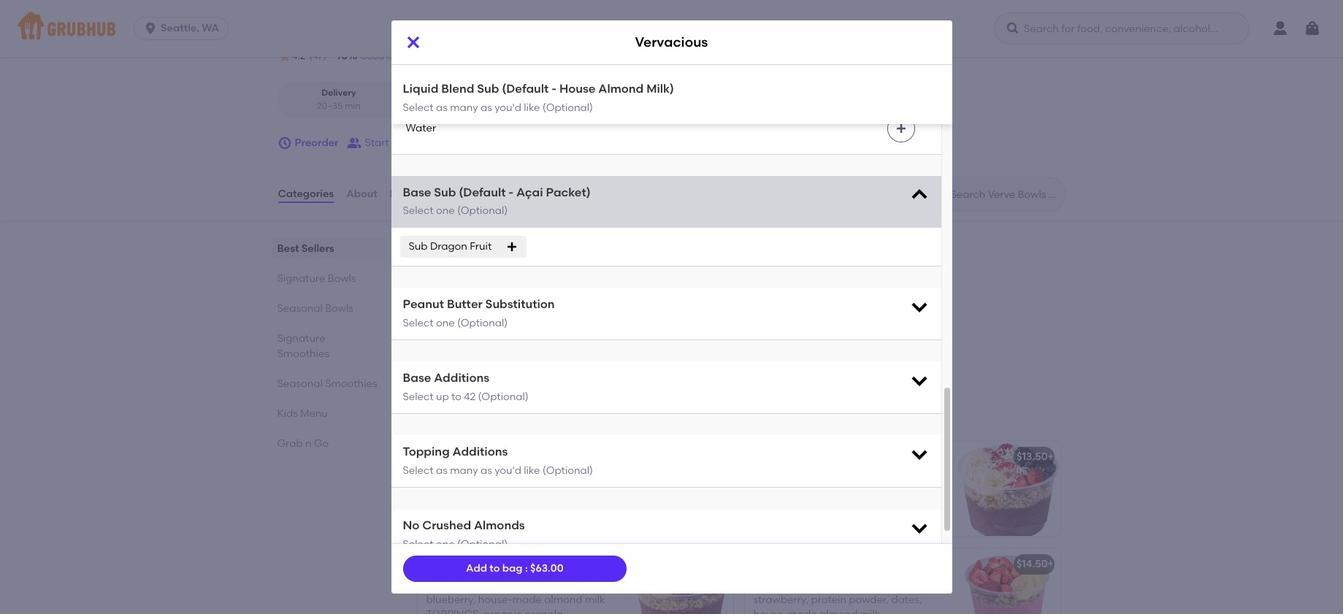 Task type: describe. For each thing, give the bounding box(es) containing it.
you'd inside liquid blend sub (default - house almond milk) select as many as you'd like (optional)
[[495, 101, 521, 114]]

1 vertical spatial vervacious image
[[623, 441, 733, 536]]

start group order button
[[347, 130, 450, 156]]

you'd inside 'topping additions select as many as you'd like (optional)'
[[495, 464, 521, 477]]

packet)
[[546, 185, 591, 199]]

0 vertical spatial peanut
[[425, 332, 461, 344]]

verve bowl image
[[951, 441, 1060, 536]]

street
[[360, 28, 390, 41]]

star icon image
[[277, 49, 292, 64]]

0 vertical spatial base: açai, banana, blueberry, peanut butter, house-made almond milk  toppings: organic granola, banana, strawberry, crushed almonds
[[425, 317, 602, 388]]

smoothies for signature
[[277, 348, 329, 360]]

additions for topping additions
[[453, 445, 508, 459]]

0 vertical spatial granola,
[[545, 346, 587, 359]]

house
[[559, 82, 596, 96]]

wa
[[202, 22, 219, 34]]

kids
[[277, 408, 298, 420]]

made inside base: açai, banana, strawberry, blueberry, house-made almond milk toppings: organic granol
[[512, 594, 542, 606]]

svg image for peanut butter substitution
[[909, 297, 929, 317]]

as up almonds
[[481, 464, 492, 477]]

k
[[420, 28, 427, 41]]

svg image for no crushed almonds
[[909, 518, 929, 538]]

on
[[483, 259, 495, 272]]

$14.50
[[1017, 558, 1048, 571]]

beast mode image
[[951, 549, 1060, 614]]

pike
[[477, 28, 497, 41]]

best for best sellers most ordered on grubhub
[[415, 239, 448, 257]]

pine
[[337, 28, 358, 41]]

topping
[[403, 445, 450, 459]]

peanut
[[403, 298, 444, 312]]

1 +$1.75 from the top
[[406, 14, 434, 26]]

0 vertical spatial açai,
[[456, 317, 480, 329]]

715 east pine street suite k middle of pike motorworks courtyard
[[296, 28, 611, 41]]

house- up almonds
[[499, 489, 534, 502]]

best sellers most ordered on grubhub
[[415, 239, 542, 272]]

liquid blend sub (default - house almond milk) select as many as you'd like (optional)
[[403, 82, 674, 114]]

almond inside base: açai, banana, strawberry, blueberry, house-made almond milk toppings: organic granol
[[544, 594, 583, 606]]

2 vertical spatial vervacious
[[426, 454, 481, 466]]

like inside liquid blend sub (default - house almond milk) select as many as you'd like (optional)
[[524, 101, 540, 114]]

food
[[386, 51, 406, 61]]

79
[[417, 50, 429, 62]]

banana, inside base: açai sorbet  toppings: organic granola, banana, strawberry, blueberry, honey, sweetened coconut
[[838, 486, 880, 499]]

milk)
[[646, 82, 674, 96]]

dragon
[[430, 241, 467, 253]]

1 vertical spatial signature bowls
[[415, 407, 538, 425]]

of
[[465, 28, 475, 41]]

banana, up almonds
[[484, 474, 526, 487]]

group
[[392, 137, 421, 149]]

2 vertical spatial sub
[[409, 241, 428, 253]]

1 vertical spatial vervacious
[[425, 296, 480, 308]]

strawberry, inside base: açai sorbet  toppings: organic granola, banana, strawberry, blueberry, honey, sweetened coconut
[[753, 501, 809, 514]]

base sub (default - açai packet) select one (optional)
[[403, 185, 591, 217]]

(optional) inside base sub (default - açai packet) select one (optional)
[[457, 205, 508, 217]]

+ for $13.50 +
[[1048, 451, 1054, 463]]

sweetened
[[753, 516, 808, 528]]

no
[[403, 519, 420, 532]]

(optional) inside no crushed almonds select one (optional)
[[457, 538, 508, 550]]

start
[[365, 137, 389, 149]]

about button
[[346, 168, 378, 221]]

protein
[[811, 594, 847, 606]]

n
[[305, 438, 312, 450]]

organic up almonds
[[506, 504, 545, 517]]

•
[[457, 101, 460, 111]]

(default inside base sub (default - açai packet) select one (optional)
[[459, 185, 506, 199]]

$13.50
[[1017, 451, 1048, 463]]

(optional) inside the base additions select up to 42 (optional)
[[478, 391, 529, 403]]

almonds
[[474, 519, 525, 532]]

(default inside liquid blend sub (default - house almond milk) select as many as you'd like (optional)
[[502, 82, 549, 96]]

made down 'topping additions select as many as you'd like (optional)'
[[534, 489, 563, 502]]

pickup
[[451, 88, 481, 98]]

most
[[415, 259, 438, 272]]

kids menu
[[277, 408, 328, 420]]

Search Verve Bowls - Capitol Hill search field
[[949, 188, 1061, 202]]

açai
[[784, 472, 806, 484]]

one inside base sub (default - açai packet) select one (optional)
[[436, 205, 455, 217]]

$63.00
[[530, 562, 564, 575]]

many inside liquid blend sub (default - house almond milk) select as many as you'd like (optional)
[[450, 101, 478, 114]]

banana, inside base: dragonfruit, banana, strawberry, protein powder, dates, house-made almond mi
[[846, 579, 888, 591]]

715 east pine street suite k middle of pike motorworks courtyard button
[[295, 27, 611, 43]]

granola, inside base: açai sorbet  toppings: organic granola, banana, strawberry, blueberry, honey, sweetened coconut
[[794, 486, 836, 499]]

no crushed almonds select one (optional)
[[403, 519, 525, 550]]

almond
[[598, 82, 644, 96]]

grubhub
[[498, 259, 542, 272]]

min inside delivery 20–35 min
[[345, 101, 361, 111]]

good
[[360, 51, 384, 61]]

$14.50 +
[[1017, 558, 1054, 571]]

1 vertical spatial milk
[[426, 504, 446, 517]]

base: down topping
[[426, 474, 455, 487]]

seller
[[456, 436, 480, 447]]

smoothies for seasonal
[[325, 378, 377, 390]]

reviews button
[[389, 168, 431, 221]]

almond inside base: dragonfruit, banana, strawberry, protein powder, dates, house-made almond mi
[[819, 609, 858, 614]]

grab
[[277, 438, 303, 450]]

go
[[314, 438, 329, 450]]

fruit
[[470, 241, 492, 253]]

one for crushed
[[436, 538, 455, 550]]

(optional) inside liquid blend sub (default - house almond milk) select as many as you'd like (optional)
[[543, 101, 593, 114]]

select inside no crushed almonds select one (optional)
[[403, 538, 434, 550]]

as down topping
[[436, 464, 448, 477]]

blueberry, inside base: açai, banana, strawberry, blueberry, house-made almond milk toppings: organic granol
[[426, 594, 476, 606]]

select inside the peanut butter substitution select one (optional)
[[403, 317, 434, 329]]

(206) 422-1319 button
[[621, 28, 689, 42]]

select inside 'topping additions select as many as you'd like (optional)'
[[403, 464, 434, 477]]

best sellers
[[277, 243, 334, 255]]

svg image for base additions
[[909, 371, 929, 391]]

preorder button
[[277, 130, 339, 156]]

1 vertical spatial açai,
[[457, 474, 482, 487]]

crushed
[[422, 519, 471, 532]]

Input item quantity number field
[[856, 59, 888, 86]]

signature smoothies
[[277, 332, 329, 360]]

0 horizontal spatial signature bowls
[[277, 272, 356, 285]]

categories button
[[277, 168, 335, 221]]

apple juice +$1.75
[[406, 58, 465, 86]]

people icon image
[[347, 136, 362, 151]]

yum
[[455, 558, 477, 571]]

base additions select up to 42 (optional)
[[403, 371, 529, 403]]

seattle, wa button
[[134, 17, 234, 40]]

banana, down substitution
[[483, 317, 525, 329]]

dates,
[[891, 594, 922, 606]]

banana, up up at the bottom left of page
[[425, 361, 467, 374]]

0 vertical spatial butter,
[[463, 332, 496, 344]]

best seller
[[435, 436, 480, 447]]

:
[[525, 562, 528, 575]]

categories
[[278, 188, 334, 200]]

as left •
[[436, 101, 448, 114]]

seasonal bowls
[[277, 302, 353, 315]]

menu
[[300, 408, 328, 420]]

delivery
[[322, 88, 356, 98]]

butter
[[447, 298, 483, 312]]

2 vertical spatial granola,
[[547, 504, 588, 517]]



Task type: locate. For each thing, give the bounding box(es) containing it.
bowls up 'topping additions select as many as you'd like (optional)'
[[493, 407, 538, 425]]

made down :
[[512, 594, 542, 606]]

2 many from the top
[[450, 464, 478, 477]]

seasonal smoothies
[[277, 378, 377, 390]]

2 vertical spatial signature
[[415, 407, 489, 425]]

sub up most
[[409, 241, 428, 253]]

berry yum image
[[623, 549, 733, 614]]

crushed up $63.00
[[528, 519, 568, 531]]

2 +$1.75 from the top
[[406, 73, 434, 86]]

strawberry, down $63.00
[[529, 579, 584, 591]]

2 vertical spatial açai,
[[457, 579, 482, 591]]

organic down bag
[[484, 609, 522, 614]]

additions up the 42
[[434, 371, 489, 385]]

additions for base additions
[[434, 371, 489, 385]]

0.5
[[427, 101, 440, 111]]

1 horizontal spatial min
[[489, 101, 505, 111]]

house- down bag
[[478, 594, 512, 606]]

best down categories button
[[277, 243, 299, 255]]

0 vertical spatial sub
[[477, 82, 499, 96]]

0 vertical spatial you'd
[[495, 101, 521, 114]]

0 horizontal spatial -
[[509, 185, 514, 199]]

1 base from the top
[[403, 185, 431, 199]]

(47)
[[309, 50, 327, 62]]

banana, up the honey, at the bottom of the page
[[838, 486, 880, 499]]

base: for the topmost vervacious image
[[425, 317, 453, 329]]

one inside no crushed almonds select one (optional)
[[436, 538, 455, 550]]

many down seller
[[450, 464, 478, 477]]

svg image
[[1304, 20, 1321, 37], [143, 21, 158, 36], [1006, 21, 1020, 36], [837, 67, 848, 78], [895, 67, 907, 78], [277, 136, 292, 151], [909, 185, 929, 205], [506, 241, 518, 253]]

- inside liquid blend sub (default - house almond milk) select as many as you'd like (optional)
[[552, 82, 557, 96]]

like right 10–20
[[524, 101, 540, 114]]

min
[[345, 101, 361, 111], [489, 101, 505, 111]]

1 one from the top
[[436, 205, 455, 217]]

- left house
[[552, 82, 557, 96]]

açai, down the add
[[457, 579, 482, 591]]

min down delivery on the left
[[345, 101, 361, 111]]

granola,
[[545, 346, 587, 359], [794, 486, 836, 499], [547, 504, 588, 517]]

sub inside liquid blend sub (default - house almond milk) select as many as you'd like (optional)
[[477, 82, 499, 96]]

strawberry, inside base: açai, banana, strawberry, blueberry, house-made almond milk toppings: organic granol
[[529, 579, 584, 591]]

signature down up at the bottom left of page
[[415, 407, 489, 425]]

1 vertical spatial peanut
[[426, 489, 462, 502]]

strawberry,
[[469, 361, 524, 374], [753, 501, 809, 514], [471, 519, 526, 531], [529, 579, 584, 591], [753, 594, 809, 606]]

best up most
[[415, 239, 448, 257]]

juice
[[438, 58, 465, 71]]

4.2
[[292, 50, 306, 62]]

sellers up on
[[452, 239, 503, 257]]

smoothies up seasonal smoothies at the bottom left
[[277, 348, 329, 360]]

+
[[1048, 451, 1054, 463], [1048, 558, 1054, 571]]

0 vertical spatial many
[[450, 101, 478, 114]]

(optional) inside the peanut butter substitution select one (optional)
[[457, 317, 508, 329]]

toppings:
[[447, 346, 502, 359], [843, 472, 898, 484], [449, 504, 504, 517], [426, 609, 481, 614]]

preorder
[[295, 137, 339, 149]]

best inside the best sellers most ordered on grubhub
[[415, 239, 448, 257]]

one up dragon
[[436, 205, 455, 217]]

sub
[[477, 82, 499, 96], [434, 185, 456, 199], [409, 241, 428, 253]]

main navigation navigation
[[0, 0, 1343, 57]]

0 vertical spatial -
[[552, 82, 557, 96]]

one down butter
[[436, 317, 455, 329]]

granola, down substitution
[[545, 346, 587, 359]]

+ for $14.50 +
[[1048, 558, 1054, 571]]

best for best sellers
[[277, 243, 299, 255]]

peanut down peanut
[[425, 332, 461, 344]]

1 min from the left
[[345, 101, 361, 111]]

base: down peanut
[[425, 317, 453, 329]]

1 vertical spatial base
[[403, 371, 431, 385]]

0 vertical spatial signature bowls
[[277, 272, 356, 285]]

1 vertical spatial crushed
[[528, 519, 568, 531]]

signature down seasonal bowls
[[277, 332, 325, 345]]

peanut up crushed
[[426, 489, 462, 502]]

signature down best sellers
[[277, 272, 325, 285]]

add
[[466, 562, 487, 575]]

strawberry, up sweetened
[[753, 501, 809, 514]]

min inside the pickup 0.5 mi • 10–20 min
[[489, 101, 505, 111]]

middle
[[429, 28, 462, 41]]

select down liquid
[[403, 101, 434, 114]]

additions inside the base additions select up to 42 (optional)
[[434, 371, 489, 385]]

1 vertical spatial +$1.75
[[406, 73, 434, 86]]

+$1.75 up k
[[406, 14, 434, 26]]

açai
[[516, 185, 543, 199]]

you'd right 10–20
[[495, 101, 521, 114]]

bowls up seasonal bowls
[[328, 272, 356, 285]]

banana, down bag
[[484, 579, 526, 591]]

1 vertical spatial butter,
[[465, 489, 497, 502]]

sub right reviews
[[434, 185, 456, 199]]

4 select from the top
[[403, 391, 434, 403]]

house- inside base: dragonfruit, banana, strawberry, protein powder, dates, house-made almond mi
[[753, 609, 788, 614]]

pickup 0.5 mi • 10–20 min
[[427, 88, 505, 111]]

toppings: up no crushed almonds select one (optional)
[[449, 504, 504, 517]]

suite
[[393, 28, 417, 41]]

2 one from the top
[[436, 317, 455, 329]]

1 vertical spatial to
[[490, 562, 500, 575]]

1 horizontal spatial sub
[[434, 185, 456, 199]]

0 vertical spatial vervacious
[[635, 34, 708, 51]]

granola, down sorbet
[[794, 486, 836, 499]]

bag
[[502, 562, 523, 575]]

1 vertical spatial sub
[[434, 185, 456, 199]]

2 vertical spatial bowls
[[493, 407, 538, 425]]

blueberry, inside base: açai sorbet  toppings: organic granola, banana, strawberry, blueberry, honey, sweetened coconut
[[811, 501, 861, 514]]

+$1.75 inside apple juice +$1.75
[[406, 73, 434, 86]]

like up almonds
[[524, 464, 540, 477]]

1 vertical spatial bowls
[[325, 302, 353, 315]]

-
[[552, 82, 557, 96], [509, 185, 514, 199]]

(default
[[502, 82, 549, 96], [459, 185, 506, 199]]

to left the 42
[[451, 391, 462, 403]]

base for base sub (default - açai packet)
[[403, 185, 431, 199]]

signature bowls down the 42
[[415, 407, 538, 425]]

up
[[436, 391, 449, 403]]

1 horizontal spatial sellers
[[452, 239, 503, 257]]

bowls up signature smoothies
[[325, 302, 353, 315]]

base: for verve bowl image
[[753, 472, 782, 484]]

1 + from the top
[[1048, 451, 1054, 463]]

2 you'd from the top
[[495, 464, 521, 477]]

house-
[[498, 332, 532, 344], [499, 489, 534, 502], [478, 594, 512, 606], [753, 609, 788, 614]]

1 vertical spatial almonds
[[426, 534, 469, 546]]

base inside base sub (default - açai packet) select one (optional)
[[403, 185, 431, 199]]

apple
[[406, 58, 435, 71]]

base: left açai
[[753, 472, 782, 484]]

sellers for best sellers most ordered on grubhub
[[452, 239, 503, 257]]

signature bowls up seasonal bowls
[[277, 272, 356, 285]]

1 vertical spatial one
[[436, 317, 455, 329]]

select inside base sub (default - açai packet) select one (optional)
[[403, 205, 434, 217]]

- left açai
[[509, 185, 514, 199]]

good food
[[360, 51, 406, 61]]

sub up 10–20
[[477, 82, 499, 96]]

select left up at the bottom left of page
[[403, 391, 434, 403]]

order
[[424, 137, 450, 149]]

1 vertical spatial smoothies
[[325, 378, 377, 390]]

water
[[406, 122, 436, 134]]

toppings: inside base: açai sorbet  toppings: organic granola, banana, strawberry, blueberry, honey, sweetened coconut
[[843, 472, 898, 484]]

banana, right no
[[426, 519, 468, 531]]

banana, inside base: açai, banana, strawberry, blueberry, house-made almond milk toppings: organic granol
[[484, 579, 526, 591]]

made down substitution
[[532, 332, 562, 344]]

5 select from the top
[[403, 464, 434, 477]]

açai, down butter
[[456, 317, 480, 329]]

organic inside base: açai, banana, strawberry, blueberry, house-made almond milk toppings: organic granol
[[484, 609, 522, 614]]

(default left house
[[502, 82, 549, 96]]

organic down açai
[[753, 486, 792, 499]]

base: down berry
[[426, 579, 455, 591]]

0 vertical spatial vervacious image
[[625, 284, 734, 379]]

1 horizontal spatial signature bowls
[[415, 407, 538, 425]]

422-
[[649, 28, 670, 41]]

svg image inside preorder button
[[277, 136, 292, 151]]

715
[[296, 28, 310, 41]]

0 horizontal spatial min
[[345, 101, 361, 111]]

1 select from the top
[[403, 101, 434, 114]]

base: açai, banana, strawberry, blueberry, house-made almond milk toppings: organic granol
[[426, 579, 605, 614]]

house- down the dragonfruit,
[[753, 609, 788, 614]]

organic down substitution
[[505, 346, 543, 359]]

start group order
[[365, 137, 450, 149]]

0 vertical spatial bowls
[[328, 272, 356, 285]]

0 vertical spatial to
[[451, 391, 462, 403]]

(206)
[[621, 28, 646, 41]]

sellers down categories button
[[301, 243, 334, 255]]

0 horizontal spatial sellers
[[301, 243, 334, 255]]

berry yum
[[426, 558, 477, 571]]

toppings: inside base: açai, banana, strawberry, blueberry, house-made almond milk toppings: organic granol
[[426, 609, 481, 614]]

toppings: down the berry yum
[[426, 609, 481, 614]]

signature bowls
[[277, 272, 356, 285], [415, 407, 538, 425]]

0 horizontal spatial sub
[[409, 241, 428, 253]]

additions right topping
[[453, 445, 508, 459]]

0 vertical spatial (default
[[502, 82, 549, 96]]

seasonal up signature smoothies
[[277, 302, 323, 315]]

0 horizontal spatial to
[[451, 391, 462, 403]]

açai,
[[456, 317, 480, 329], [457, 474, 482, 487], [457, 579, 482, 591]]

milk
[[425, 346, 445, 359], [426, 504, 446, 517], [585, 594, 605, 606]]

$13.50 +
[[1017, 451, 1054, 463]]

3 select from the top
[[403, 317, 434, 329]]

(optional) inside 'topping additions select as many as you'd like (optional)'
[[543, 464, 593, 477]]

2 vertical spatial milk
[[585, 594, 605, 606]]

strawberry, up bag
[[471, 519, 526, 531]]

many inside 'topping additions select as many as you'd like (optional)'
[[450, 464, 478, 477]]

(default left açai
[[459, 185, 506, 199]]

0 vertical spatial +
[[1048, 451, 1054, 463]]

base: açai, banana, blueberry, peanut butter, house-made almond milk  toppings: organic granola, banana, strawberry, crushed almonds down substitution
[[425, 317, 602, 388]]

strawberry, up the 42
[[469, 361, 524, 374]]

0 vertical spatial signature
[[277, 272, 325, 285]]

0 vertical spatial base
[[403, 185, 431, 199]]

strawberry, inside base: dragonfruit, banana, strawberry, protein powder, dates, house-made almond mi
[[753, 594, 809, 606]]

1 vertical spatial signature
[[277, 332, 325, 345]]

42
[[464, 391, 476, 403]]

2 vertical spatial one
[[436, 538, 455, 550]]

best
[[415, 239, 448, 257], [277, 243, 299, 255], [435, 436, 454, 447]]

sub inside base sub (default - açai packet) select one (optional)
[[434, 185, 456, 199]]

0 vertical spatial milk
[[425, 346, 445, 359]]

crushed down substitution
[[527, 361, 567, 374]]

base: inside base: dragonfruit, banana, strawberry, protein powder, dates, house-made almond mi
[[753, 579, 782, 591]]

search icon image
[[927, 186, 945, 203]]

toppings: up the honey, at the bottom of the page
[[843, 472, 898, 484]]

seasonal for seasonal bowls
[[277, 302, 323, 315]]

one down crushed
[[436, 538, 455, 550]]

banana, up powder,
[[846, 579, 888, 591]]

açai, down seller
[[457, 474, 482, 487]]

smoothies
[[277, 348, 329, 360], [325, 378, 377, 390]]

courtyard
[[560, 28, 611, 41]]

crushed
[[527, 361, 567, 374], [528, 519, 568, 531]]

blend
[[441, 82, 474, 96]]

like inside 'topping additions select as many as you'd like (optional)'
[[524, 464, 540, 477]]

seasonal up the kids menu
[[277, 378, 323, 390]]

seattle, wa
[[161, 22, 219, 34]]

+$1.75 down apple
[[406, 73, 434, 86]]

base for base additions
[[403, 371, 431, 385]]

substitution
[[485, 298, 555, 312]]

additions inside 'topping additions select as many as you'd like (optional)'
[[453, 445, 508, 459]]

as down pickup at the left top
[[481, 101, 492, 114]]

almonds
[[425, 376, 468, 388], [426, 534, 469, 546]]

base: inside base: açai sorbet  toppings: organic granola, banana, strawberry, blueberry, honey, sweetened coconut
[[753, 472, 782, 484]]

1 horizontal spatial to
[[490, 562, 500, 575]]

select down topping
[[403, 464, 434, 477]]

butter, up almonds
[[465, 489, 497, 502]]

0 vertical spatial seasonal
[[277, 302, 323, 315]]

select down no
[[403, 538, 434, 550]]

almonds up up at the bottom left of page
[[425, 376, 468, 388]]

1 vertical spatial many
[[450, 464, 478, 477]]

mi
[[443, 101, 454, 111]]

2 min from the left
[[489, 101, 505, 111]]

sorbet
[[809, 472, 841, 484]]

10–20
[[463, 101, 487, 111]]

many
[[450, 101, 478, 114], [450, 464, 478, 477]]

0 vertical spatial like
[[524, 101, 540, 114]]

2 base from the top
[[403, 371, 431, 385]]

dragonfruit,
[[784, 579, 843, 591]]

sellers for best sellers
[[301, 243, 334, 255]]

banana,
[[483, 317, 525, 329], [425, 361, 467, 374], [484, 474, 526, 487], [838, 486, 880, 499], [426, 519, 468, 531], [484, 579, 526, 591], [846, 579, 888, 591]]

sellers inside the best sellers most ordered on grubhub
[[452, 239, 503, 257]]

milk inside base: açai, banana, strawberry, blueberry, house-made almond milk toppings: organic granol
[[585, 594, 605, 606]]

0 vertical spatial smoothies
[[277, 348, 329, 360]]

honey,
[[863, 501, 896, 514]]

0 vertical spatial one
[[436, 205, 455, 217]]

base: açai, banana, blueberry, peanut butter, house-made almond milk  toppings: organic granola, banana, strawberry, crushed almonds up 'add to bag : $63.00' on the bottom left of page
[[426, 474, 604, 546]]

base: left the dragonfruit,
[[753, 579, 782, 591]]

base: açai sorbet  toppings: organic granola, banana, strawberry, blueberry, honey, sweetened coconut
[[753, 472, 898, 528]]

base: inside base: açai, banana, strawberry, blueberry, house-made almond milk toppings: organic granol
[[426, 579, 455, 591]]

to inside the base additions select up to 42 (optional)
[[451, 391, 462, 403]]

1 horizontal spatial -
[[552, 82, 557, 96]]

- inside base sub (default - açai packet) select one (optional)
[[509, 185, 514, 199]]

select down reviews
[[403, 205, 434, 217]]

0 vertical spatial almonds
[[425, 376, 468, 388]]

1 vertical spatial -
[[509, 185, 514, 199]]

açai, inside base: açai, banana, strawberry, blueberry, house-made almond milk toppings: organic granol
[[457, 579, 482, 591]]

base inside the base additions select up to 42 (optional)
[[403, 371, 431, 385]]

east
[[313, 28, 334, 41]]

6 select from the top
[[403, 538, 434, 550]]

0 vertical spatial +$1.75
[[406, 14, 434, 26]]

0 vertical spatial additions
[[434, 371, 489, 385]]

select inside the base additions select up to 42 (optional)
[[403, 391, 434, 403]]

topping additions select as many as you'd like (optional)
[[403, 445, 593, 477]]

1 you'd from the top
[[495, 101, 521, 114]]

berry
[[426, 558, 453, 571]]

1 vertical spatial additions
[[453, 445, 508, 459]]

to left bag
[[490, 562, 500, 575]]

1 vertical spatial seasonal
[[277, 378, 323, 390]]

1 vertical spatial you'd
[[495, 464, 521, 477]]

motorworks
[[500, 28, 557, 41]]

2 like from the top
[[524, 464, 540, 477]]

butter, down the peanut butter substitution select one (optional) on the left of the page
[[463, 332, 496, 344]]

svg image for topping additions
[[909, 444, 929, 465]]

about
[[346, 188, 377, 200]]

grab n go
[[277, 438, 329, 450]]

vervacious
[[635, 34, 708, 51], [425, 296, 480, 308], [426, 454, 481, 466]]

2 + from the top
[[1048, 558, 1054, 571]]

option group containing delivery 20–35 min
[[277, 81, 528, 118]]

1 vertical spatial granola,
[[794, 486, 836, 499]]

smoothies up menu
[[325, 378, 377, 390]]

one for butter
[[436, 317, 455, 329]]

granola, up $63.00
[[547, 504, 588, 517]]

1 many from the top
[[450, 101, 478, 114]]

sub dragon fruit
[[409, 241, 492, 253]]

96
[[336, 50, 348, 62]]

bowls
[[328, 272, 356, 285], [325, 302, 353, 315], [493, 407, 538, 425]]

option group
[[277, 81, 528, 118]]

made inside base: dragonfruit, banana, strawberry, protein powder, dates, house-made almond mi
[[788, 609, 817, 614]]

3 one from the top
[[436, 538, 455, 550]]

many down pickup at the left top
[[450, 101, 478, 114]]

best left seller
[[435, 436, 454, 447]]

1 vertical spatial like
[[524, 464, 540, 477]]

toppings: up the base additions select up to 42 (optional)
[[447, 346, 502, 359]]

(206) 422-1319
[[621, 28, 689, 41]]

almonds down crushed
[[426, 534, 469, 546]]

best for best seller
[[435, 436, 454, 447]]

2 horizontal spatial sub
[[477, 82, 499, 96]]

one inside the peanut butter substitution select one (optional)
[[436, 317, 455, 329]]

2 seasonal from the top
[[277, 378, 323, 390]]

organic inside base: açai sorbet  toppings: organic granola, banana, strawberry, blueberry, honey, sweetened coconut
[[753, 486, 792, 499]]

1 like from the top
[[524, 101, 540, 114]]

reviews
[[390, 188, 430, 200]]

select down peanut
[[403, 317, 434, 329]]

vervacious image
[[625, 284, 734, 379], [623, 441, 733, 536]]

you'd up almonds
[[495, 464, 521, 477]]

select inside liquid blend sub (default - house almond milk) select as many as you'd like (optional)
[[403, 101, 434, 114]]

1 vertical spatial base: açai, banana, blueberry, peanut butter, house-made almond milk  toppings: organic granola, banana, strawberry, crushed almonds
[[426, 474, 604, 546]]

one
[[436, 205, 455, 217], [436, 317, 455, 329], [436, 538, 455, 550]]

svg image
[[404, 34, 422, 51], [895, 122, 907, 134], [909, 297, 929, 317], [909, 371, 929, 391], [909, 444, 929, 465], [909, 518, 929, 538]]

liquid
[[403, 82, 439, 96]]

house- inside base: açai, banana, strawberry, blueberry, house-made almond milk toppings: organic granol
[[478, 594, 512, 606]]

1 seasonal from the top
[[277, 302, 323, 315]]

base: for the "berry yum" image
[[426, 579, 455, 591]]

strawberry, down the dragonfruit,
[[753, 594, 809, 606]]

coconut
[[810, 516, 851, 528]]

0 vertical spatial crushed
[[527, 361, 567, 374]]

made down the dragonfruit,
[[788, 609, 817, 614]]

peanut butter substitution select one (optional)
[[403, 298, 555, 329]]

signature inside signature smoothies
[[277, 332, 325, 345]]

1 vertical spatial +
[[1048, 558, 1054, 571]]

2 select from the top
[[403, 205, 434, 217]]

select
[[403, 101, 434, 114], [403, 205, 434, 217], [403, 317, 434, 329], [403, 391, 434, 403], [403, 464, 434, 477], [403, 538, 434, 550]]

ordered
[[441, 259, 480, 272]]

1319
[[670, 28, 689, 41]]

20–35
[[317, 101, 343, 111]]

1 vertical spatial (default
[[459, 185, 506, 199]]

min right 10–20
[[489, 101, 505, 111]]

house- down substitution
[[498, 332, 532, 344]]

svg image inside seattle, wa button
[[143, 21, 158, 36]]

seasonal for seasonal smoothies
[[277, 378, 323, 390]]

base: dragonfruit, banana, strawberry, protein powder, dates, house-made almond mi
[[753, 579, 922, 614]]



Task type: vqa. For each thing, say whether or not it's contained in the screenshot.
bottommost almonds
yes



